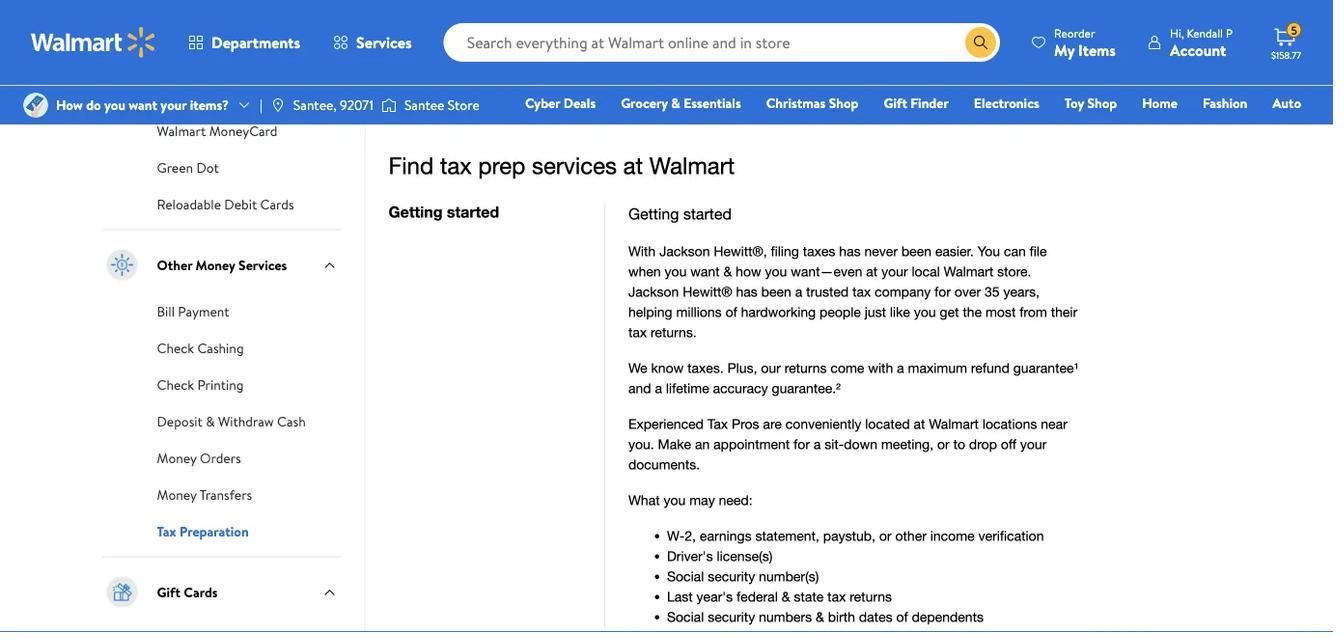 Task type: vqa. For each thing, say whether or not it's contained in the screenshot.
"Pro Seller"
no



Task type: describe. For each thing, give the bounding box(es) containing it.
christmas shop link
[[758, 93, 868, 113]]

registry link
[[1071, 120, 1137, 140]]

fashion link
[[1194, 93, 1256, 113]]

other money services
[[157, 256, 287, 275]]

search icon image
[[973, 35, 989, 50]]

preparation
[[180, 522, 249, 541]]

hi, kendall p account
[[1170, 25, 1233, 60]]

money orders link
[[157, 447, 241, 468]]

do
[[86, 96, 101, 114]]

departments button
[[172, 19, 317, 66]]

departments
[[211, 32, 300, 53]]

one debit card link
[[157, 83, 254, 104]]

gift cards image
[[103, 573, 141, 612]]

Search search field
[[444, 23, 1000, 62]]

gift finder link
[[875, 93, 958, 113]]

p
[[1226, 25, 1233, 41]]

gift finder
[[884, 94, 949, 112]]

essentials
[[684, 94, 741, 112]]

get for second get started link from left
[[855, 51, 877, 70]]

finder
[[911, 94, 949, 112]]

want
[[129, 96, 157, 114]]

gift for gift cards
[[157, 583, 181, 602]]

home link
[[1134, 93, 1187, 113]]

grocery & essentials link
[[612, 93, 750, 113]]

walmart image
[[31, 27, 156, 58]]

green dot link
[[157, 156, 219, 177]]

check printing link
[[157, 373, 244, 395]]

one debit card
[[157, 85, 254, 103]]

walmart moneycard
[[157, 121, 278, 140]]

get started for second get started link from left
[[855, 51, 922, 70]]

items
[[1079, 39, 1116, 60]]

santee store
[[404, 96, 480, 114]]

rewards®
[[282, 48, 336, 67]]

get started for 1st get started link from left
[[421, 51, 488, 70]]

cashing
[[197, 339, 244, 357]]

other money services image
[[103, 246, 141, 285]]

money transfers
[[157, 485, 252, 504]]

1 vertical spatial walmart
[[157, 121, 206, 140]]

tax preparation link
[[157, 520, 249, 541]]

1 get started list item from the left
[[377, 0, 812, 90]]

reloadable debit cards link
[[157, 193, 294, 214]]

printing
[[197, 375, 244, 394]]

reorder
[[1054, 25, 1095, 41]]

christmas shop
[[766, 94, 859, 112]]

shop for toy shop
[[1088, 94, 1117, 112]]

get for 1st get started link from left
[[421, 51, 442, 70]]

check for check printing
[[157, 375, 194, 394]]

your
[[161, 96, 187, 114]]

check printing
[[157, 375, 244, 394]]

check cashing
[[157, 339, 244, 357]]

my
[[1054, 39, 1075, 60]]

santee, 92071
[[293, 96, 374, 114]]

capital one walmart rewards®
[[157, 48, 336, 67]]

toy shop
[[1065, 94, 1117, 112]]

capital one walmart rewards® link
[[157, 46, 336, 67]]

other
[[157, 256, 192, 275]]

2 get started list item from the left
[[812, 0, 1246, 90]]

$158.77
[[1272, 48, 1302, 61]]

one debit
[[1154, 121, 1219, 140]]

moneycard
[[209, 121, 278, 140]]

deposit & withdraw cash link
[[157, 410, 306, 431]]

Walmart Site-Wide search field
[[444, 23, 1000, 62]]

services button
[[317, 19, 428, 66]]

reorder my items
[[1054, 25, 1116, 60]]

card
[[225, 85, 254, 103]]

started for second get started link from left
[[880, 51, 922, 70]]

deposit
[[157, 412, 203, 431]]

bill payment link
[[157, 300, 229, 321]]

hi,
[[1170, 25, 1184, 41]]

|
[[260, 96, 262, 114]]

orders
[[200, 449, 241, 467]]

you
[[104, 96, 125, 114]]

cyber deals
[[525, 94, 596, 112]]

 image for santee, 92071
[[270, 98, 286, 113]]



Task type: locate. For each thing, give the bounding box(es) containing it.
0 horizontal spatial services
[[239, 256, 287, 275]]

cards
[[260, 195, 294, 214], [184, 583, 218, 602]]

deals
[[564, 94, 596, 112]]

how do you want your items?
[[56, 96, 229, 114]]

santee
[[404, 96, 445, 114]]

debit for reloadable debit cards
[[224, 195, 257, 214]]

deposit & withdraw cash
[[157, 412, 306, 431]]

money for transfers
[[157, 485, 197, 504]]

payment
[[178, 302, 229, 321]]

debit inside one debit card link
[[189, 85, 222, 103]]

store
[[448, 96, 480, 114]]

shop for christmas shop
[[829, 94, 859, 112]]

2 get from the left
[[855, 51, 877, 70]]

0 vertical spatial &
[[671, 94, 681, 112]]

fashion
[[1203, 94, 1248, 112]]

auto registry
[[1079, 94, 1302, 140]]

0 vertical spatial debit
[[189, 85, 222, 103]]

money orders
[[157, 449, 241, 467]]

green dot
[[157, 158, 219, 177]]

1 horizontal spatial get
[[855, 51, 877, 70]]

 image
[[23, 93, 48, 118], [270, 98, 286, 113]]

tax
[[157, 522, 176, 541]]

0 horizontal spatial get
[[421, 51, 442, 70]]

0 vertical spatial services
[[356, 32, 412, 53]]

get started link up deals
[[389, 0, 800, 75]]

2 get started from the left
[[855, 51, 922, 70]]

0 vertical spatial walmart
[[230, 48, 279, 67]]

0 horizontal spatial get started
[[421, 51, 488, 70]]

 image
[[381, 96, 397, 115]]

reloadable debit cards
[[157, 195, 294, 214]]

2 check from the top
[[157, 375, 194, 394]]

1 get started from the left
[[421, 51, 488, 70]]

0 horizontal spatial get started link
[[389, 0, 800, 75]]

transfers
[[200, 485, 252, 504]]

5
[[1291, 22, 1298, 38]]

1 shop from the left
[[829, 94, 859, 112]]

1 vertical spatial services
[[239, 256, 287, 275]]

0 vertical spatial cards
[[260, 195, 294, 214]]

2 shop from the left
[[1088, 94, 1117, 112]]

debit down the fashion "link" at right top
[[1186, 121, 1219, 140]]

started up the gift finder link
[[880, 51, 922, 70]]

92071
[[340, 96, 374, 114]]

services up the 92071
[[356, 32, 412, 53]]

started up the store
[[446, 51, 488, 70]]

1 vertical spatial check
[[157, 375, 194, 394]]

gift for gift finder
[[884, 94, 908, 112]]

1 horizontal spatial get started link
[[823, 0, 1234, 75]]

 image for how do you want your items?
[[23, 93, 48, 118]]

withdraw
[[218, 412, 274, 431]]

& for deposit
[[206, 412, 215, 431]]

shop up registry link
[[1088, 94, 1117, 112]]

0 horizontal spatial shop
[[829, 94, 859, 112]]

1 check from the top
[[157, 339, 194, 357]]

list
[[377, 0, 1246, 90]]

electronics link
[[965, 93, 1048, 113]]

how
[[56, 96, 83, 114]]

started for 1st get started link from left
[[446, 51, 488, 70]]

debit for one debit card
[[189, 85, 222, 103]]

debit
[[189, 85, 222, 103], [1186, 121, 1219, 140], [224, 195, 257, 214]]

items?
[[190, 96, 229, 114]]

1 horizontal spatial debit
[[224, 195, 257, 214]]

services
[[356, 32, 412, 53], [239, 256, 287, 275]]

money right other
[[196, 256, 235, 275]]

0 horizontal spatial gift
[[157, 583, 181, 602]]

debit for one debit
[[1186, 121, 1219, 140]]

shop right christmas
[[829, 94, 859, 112]]

walmart+
[[1244, 121, 1302, 140]]

toy shop link
[[1056, 93, 1126, 113]]

0 horizontal spatial started
[[446, 51, 488, 70]]

capital
[[157, 48, 198, 67]]

tax preparation
[[157, 522, 249, 541]]

1 vertical spatial money
[[157, 449, 197, 467]]

gift
[[884, 94, 908, 112], [157, 583, 181, 602]]

1 get started link from the left
[[389, 0, 800, 75]]

get started up the store
[[421, 51, 488, 70]]

1 horizontal spatial gift
[[884, 94, 908, 112]]

0 vertical spatial money
[[196, 256, 235, 275]]

auto link
[[1264, 93, 1310, 113]]

cyber
[[525, 94, 560, 112]]

one for one debit
[[1154, 121, 1183, 140]]

1 horizontal spatial &
[[671, 94, 681, 112]]

electronics
[[974, 94, 1040, 112]]

one debit link
[[1145, 120, 1228, 140]]

1 horizontal spatial cards
[[260, 195, 294, 214]]

money
[[196, 256, 235, 275], [157, 449, 197, 467], [157, 485, 197, 504]]

cards down tax preparation
[[184, 583, 218, 602]]

& right grocery
[[671, 94, 681, 112]]

1 horizontal spatial walmart
[[230, 48, 279, 67]]

money down deposit
[[157, 449, 197, 467]]

gift left the 'finder'
[[884, 94, 908, 112]]

0 horizontal spatial debit
[[189, 85, 222, 103]]

1 vertical spatial debit
[[1186, 121, 1219, 140]]

bill payment
[[157, 302, 229, 321]]

2 get started link from the left
[[823, 0, 1234, 75]]

walmart down your
[[157, 121, 206, 140]]

check cashing link
[[157, 337, 244, 358]]

walmart up card
[[230, 48, 279, 67]]

cards down moneycard
[[260, 195, 294, 214]]

1 horizontal spatial one
[[1154, 121, 1183, 140]]

1 get from the left
[[421, 51, 442, 70]]

1 vertical spatial cards
[[184, 583, 218, 602]]

one
[[157, 85, 186, 103], [1154, 121, 1183, 140]]

auto
[[1273, 94, 1302, 112]]

1 started from the left
[[446, 51, 488, 70]]

1 vertical spatial one
[[1154, 121, 1183, 140]]

dot
[[196, 158, 219, 177]]

0 horizontal spatial &
[[206, 412, 215, 431]]

2 vertical spatial money
[[157, 485, 197, 504]]

check down bill
[[157, 339, 194, 357]]

debit inside reloadable debit cards "link"
[[224, 195, 257, 214]]

 image right the | on the left
[[270, 98, 286, 113]]

0 vertical spatial check
[[157, 339, 194, 357]]

one for one debit card
[[157, 85, 186, 103]]

credit & debit image
[[103, 0, 141, 31]]

cards inside "link"
[[260, 195, 294, 214]]

2 vertical spatial debit
[[224, 195, 257, 214]]

santee,
[[293, 96, 337, 114]]

2 horizontal spatial debit
[[1186, 121, 1219, 140]]

0 vertical spatial gift
[[884, 94, 908, 112]]

1 horizontal spatial services
[[356, 32, 412, 53]]

bill
[[157, 302, 175, 321]]

money up tax
[[157, 485, 197, 504]]

0 horizontal spatial walmart
[[157, 121, 206, 140]]

money for orders
[[157, 449, 197, 467]]

toy
[[1065, 94, 1084, 112]]

debit inside the one debit link
[[1186, 121, 1219, 140]]

1 horizontal spatial shop
[[1088, 94, 1117, 112]]

1 horizontal spatial started
[[880, 51, 922, 70]]

get started link up electronics link
[[823, 0, 1234, 75]]

services down "reloadable debit cards"
[[239, 256, 287, 275]]

walmart moneycard link
[[157, 119, 278, 141]]

check up deposit
[[157, 375, 194, 394]]

list containing get started
[[377, 0, 1246, 90]]

& for grocery
[[671, 94, 681, 112]]

2 started from the left
[[880, 51, 922, 70]]

walmart+ link
[[1235, 120, 1310, 140]]

 image left how
[[23, 93, 48, 118]]

money transfers link
[[157, 483, 252, 505]]

get started link
[[389, 0, 800, 75], [823, 0, 1234, 75]]

get started list item
[[377, 0, 812, 90], [812, 0, 1246, 90]]

get started up the gift finder link
[[855, 51, 922, 70]]

grocery & essentials
[[621, 94, 741, 112]]

green
[[157, 158, 193, 177]]

0 horizontal spatial  image
[[23, 93, 48, 118]]

home
[[1142, 94, 1178, 112]]

get started list item up electronics link
[[812, 0, 1246, 90]]

cyber deals link
[[517, 93, 605, 113]]

started
[[446, 51, 488, 70], [880, 51, 922, 70]]

get started list item up deals
[[377, 0, 812, 90]]

christmas
[[766, 94, 826, 112]]

walmart
[[230, 48, 279, 67], [157, 121, 206, 140]]

debit left card
[[189, 85, 222, 103]]

1 vertical spatial &
[[206, 412, 215, 431]]

cash
[[277, 412, 306, 431]]

one
[[201, 48, 227, 67]]

services inside dropdown button
[[356, 32, 412, 53]]

debit right reloadable at left top
[[224, 195, 257, 214]]

0 vertical spatial one
[[157, 85, 186, 103]]

account
[[1170, 39, 1226, 60]]

get
[[421, 51, 442, 70], [855, 51, 877, 70]]

1 vertical spatial gift
[[157, 583, 181, 602]]

gift right gift cards image
[[157, 583, 181, 602]]

kendall
[[1187, 25, 1223, 41]]

grocery
[[621, 94, 668, 112]]

reloadable
[[157, 195, 221, 214]]

0 horizontal spatial one
[[157, 85, 186, 103]]

& right deposit
[[206, 412, 215, 431]]

0 horizontal spatial cards
[[184, 583, 218, 602]]

gift cards
[[157, 583, 218, 602]]

1 horizontal spatial get started
[[855, 51, 922, 70]]

get up santee
[[421, 51, 442, 70]]

get up the gift finder link
[[855, 51, 877, 70]]

1 horizontal spatial  image
[[270, 98, 286, 113]]

check for check cashing
[[157, 339, 194, 357]]



